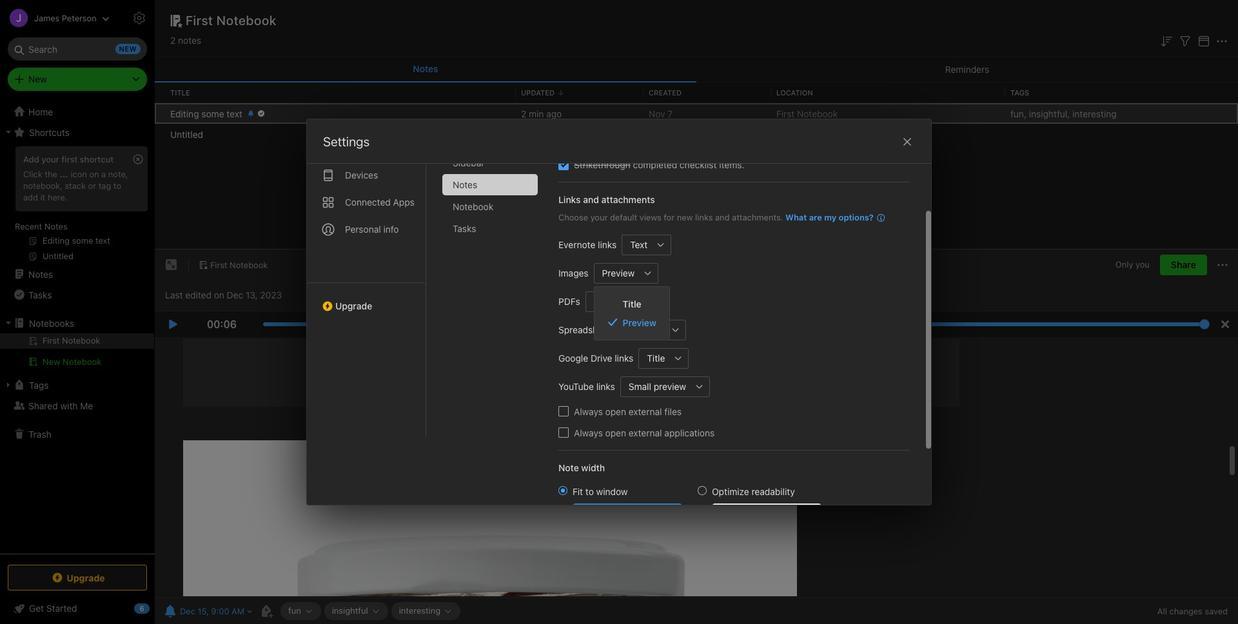 Task type: locate. For each thing, give the bounding box(es) containing it.
1 vertical spatial title
[[623, 298, 641, 309]]

first
[[61, 154, 78, 164]]

0 vertical spatial external
[[629, 406, 662, 417]]

1 external from the top
[[629, 406, 662, 417]]

on left dec
[[214, 289, 224, 300]]

only
[[1116, 260, 1133, 270]]

it
[[40, 192, 45, 202]]

preview down title link
[[623, 317, 656, 328]]

title link
[[594, 294, 669, 313]]

tasks
[[453, 223, 476, 234], [28, 289, 52, 300]]

2 open from the top
[[605, 427, 626, 438]]

add your first shortcut
[[23, 154, 114, 164]]

editing some text
[[170, 108, 242, 119]]

1 vertical spatial tasks
[[28, 289, 52, 300]]

new inside button
[[43, 357, 60, 367]]

personal
[[345, 224, 381, 235]]

preview inside button
[[602, 268, 635, 279]]

settings
[[163, 12, 196, 23], [323, 134, 370, 149]]

0 horizontal spatial to
[[113, 180, 121, 191]]

option group containing fit to window
[[558, 485, 822, 567]]

1 vertical spatial your
[[590, 212, 608, 222]]

0 horizontal spatial 2
[[170, 35, 176, 46]]

tags up fun,
[[1011, 88, 1029, 97]]

tree
[[0, 101, 155, 553]]

new notebook button
[[0, 354, 154, 370]]

interesting right insightful,
[[1073, 108, 1117, 119]]

for
[[664, 212, 675, 222]]

Search text field
[[17, 37, 138, 61]]

connected
[[345, 197, 391, 208]]

click
[[23, 169, 42, 179]]

to
[[113, 180, 121, 191], [585, 486, 594, 497]]

1 vertical spatial 2
[[521, 108, 526, 119]]

notes
[[413, 63, 438, 74], [453, 179, 477, 190], [44, 221, 68, 232], [28, 269, 53, 280]]

optimize readability
[[712, 486, 795, 497]]

0 vertical spatial always
[[574, 406, 603, 417]]

small preview button
[[620, 376, 689, 397]]

1 vertical spatial always
[[574, 427, 603, 438]]

tags
[[1011, 88, 1029, 97], [29, 380, 49, 390]]

links
[[695, 212, 713, 222], [598, 239, 617, 250], [615, 353, 634, 364], [596, 381, 615, 392]]

new up the home at the top left
[[28, 74, 47, 84]]

new inside popup button
[[28, 74, 47, 84]]

1 horizontal spatial title
[[623, 298, 641, 309]]

0 horizontal spatial upgrade
[[67, 572, 105, 583]]

first up last edited on dec 13, 2023
[[210, 260, 227, 270]]

tags inside tags button
[[29, 380, 49, 390]]

1 vertical spatial external
[[629, 427, 662, 438]]

7
[[668, 108, 673, 119]]

1 vertical spatial tags
[[29, 380, 49, 390]]

2 left 'min'
[[521, 108, 526, 119]]

first inside the first notebook button
[[210, 260, 227, 270]]

notes inside button
[[413, 63, 438, 74]]

open up always open external applications
[[605, 406, 626, 417]]

links down drive
[[596, 381, 615, 392]]

strikethrough
[[574, 159, 631, 170]]

close image
[[900, 134, 915, 150]]

0 vertical spatial upgrade
[[335, 301, 372, 311]]

always right always open external files option
[[574, 406, 603, 417]]

1 vertical spatial to
[[585, 486, 594, 497]]

0 horizontal spatial settings
[[163, 12, 196, 23]]

0 horizontal spatial and
[[583, 194, 599, 205]]

Choose default view option for Images field
[[594, 263, 659, 283]]

tab list for links and attachments
[[307, 95, 426, 437]]

recent
[[15, 221, 42, 232]]

0 vertical spatial preview
[[602, 268, 635, 279]]

0 horizontal spatial title
[[170, 88, 190, 97]]

tasks down notebook tab
[[453, 223, 476, 234]]

checklist
[[680, 159, 717, 170]]

upgrade for leftmost upgrade popup button
[[67, 572, 105, 583]]

readability
[[752, 486, 795, 497]]

insightful
[[332, 606, 368, 616]]

1 vertical spatial on
[[214, 289, 224, 300]]

fun
[[288, 606, 301, 616]]

first notebook up dec
[[210, 260, 268, 270]]

first notebook down location at top right
[[776, 108, 838, 119]]

1 horizontal spatial tags
[[1011, 88, 1029, 97]]

evernote links
[[558, 239, 617, 250]]

shared with me link
[[0, 395, 154, 416]]

tasks up notebooks
[[28, 289, 52, 300]]

upgrade inside tab list
[[335, 301, 372, 311]]

notes inside group
[[44, 221, 68, 232]]

preview button
[[594, 263, 638, 283]]

interesting button
[[391, 602, 461, 620]]

images
[[558, 268, 589, 279]]

2 vertical spatial title
[[647, 353, 665, 364]]

1 horizontal spatial on
[[214, 289, 224, 300]]

2 inside row group
[[521, 108, 526, 119]]

external up always open external applications
[[629, 406, 662, 417]]

1 horizontal spatial tasks
[[453, 223, 476, 234]]

share button
[[1160, 255, 1207, 275]]

and right links
[[583, 194, 599, 205]]

row group
[[155, 103, 1238, 144]]

first up notes
[[186, 13, 213, 28]]

0 vertical spatial your
[[41, 154, 59, 164]]

upgrade
[[335, 301, 372, 311], [67, 572, 105, 583]]

first down location at top right
[[776, 108, 795, 119]]

None search field
[[17, 37, 138, 61]]

0 vertical spatial upgrade button
[[307, 282, 426, 317]]

notebook inside row group
[[797, 108, 838, 119]]

0 vertical spatial on
[[89, 169, 99, 179]]

default
[[610, 212, 637, 222]]

first notebook up notes
[[186, 13, 277, 28]]

2 external from the top
[[629, 427, 662, 438]]

your up the
[[41, 154, 59, 164]]

1 vertical spatial interesting
[[399, 606, 441, 616]]

2 vertical spatial first notebook
[[210, 260, 268, 270]]

attachments
[[601, 194, 655, 205]]

shared with me
[[28, 400, 93, 411]]

options?
[[839, 212, 874, 222]]

0 vertical spatial tags
[[1011, 88, 1029, 97]]

tab list
[[155, 57, 1238, 83], [307, 95, 426, 437], [442, 108, 548, 437]]

notes link
[[0, 264, 154, 284]]

to down note,
[[113, 180, 121, 191]]

1 always from the top
[[574, 406, 603, 417]]

settings up devices
[[323, 134, 370, 149]]

first notebook
[[186, 13, 277, 28], [776, 108, 838, 119], [210, 260, 268, 270]]

1 horizontal spatial 2
[[521, 108, 526, 119]]

small preview
[[629, 381, 686, 392]]

to inside icon on a note, notebook, stack or tag to add it here.
[[113, 180, 121, 191]]

1 horizontal spatial upgrade
[[335, 301, 372, 311]]

preview up single page
[[602, 268, 635, 279]]

and left attachments.
[[715, 212, 730, 222]]

insightful button
[[324, 602, 388, 620]]

notebook tab
[[442, 196, 538, 217]]

small
[[629, 381, 651, 392]]

edited
[[185, 289, 211, 300]]

...
[[60, 169, 68, 179]]

1 open from the top
[[605, 406, 626, 417]]

row group containing editing some text
[[155, 103, 1238, 144]]

0 vertical spatial title
[[170, 88, 190, 97]]

the
[[45, 169, 57, 179]]

group
[[0, 143, 154, 269]]

0 horizontal spatial tags
[[29, 380, 49, 390]]

open
[[605, 406, 626, 417], [605, 427, 626, 438]]

always right always open external applications 'checkbox'
[[574, 427, 603, 438]]

2 vertical spatial first
[[210, 260, 227, 270]]

interesting right insightful button
[[399, 606, 441, 616]]

preview
[[602, 268, 635, 279], [623, 317, 656, 328]]

tasks tab
[[442, 218, 538, 239]]

1 vertical spatial open
[[605, 427, 626, 438]]

2 left notes
[[170, 35, 176, 46]]

2 min ago
[[521, 108, 562, 119]]

preview inside 'link'
[[623, 317, 656, 328]]

Optimize readability radio
[[698, 486, 707, 495]]

open down always open external files
[[605, 427, 626, 438]]

1 vertical spatial and
[[715, 212, 730, 222]]

0 horizontal spatial your
[[41, 154, 59, 164]]

2 for 2 min ago
[[521, 108, 526, 119]]

0 vertical spatial to
[[113, 180, 121, 191]]

1 vertical spatial upgrade button
[[8, 565, 147, 591]]

recent notes
[[15, 221, 68, 232]]

icon on a note, notebook, stack or tag to add it here.
[[23, 169, 128, 202]]

0 horizontal spatial interesting
[[399, 606, 441, 616]]

1 horizontal spatial your
[[590, 212, 608, 222]]

notebook inside note window element
[[230, 260, 268, 270]]

2 always from the top
[[574, 427, 603, 438]]

option group
[[558, 485, 822, 567]]

untitled button
[[155, 124, 1238, 144]]

applications
[[664, 427, 715, 438]]

home
[[28, 106, 53, 117]]

note,
[[108, 169, 128, 179]]

Select2160 checkbox
[[558, 160, 569, 170]]

2
[[170, 35, 176, 46], [521, 108, 526, 119]]

home link
[[0, 101, 155, 122]]

external for applications
[[629, 427, 662, 438]]

Choose default view option for Google Drive links field
[[639, 348, 689, 369]]

tab list containing devices
[[307, 95, 426, 437]]

preview link
[[594, 313, 669, 332]]

1 horizontal spatial settings
[[323, 134, 370, 149]]

new notebook
[[43, 357, 102, 367]]

some
[[201, 108, 224, 119]]

1 vertical spatial new
[[43, 357, 60, 367]]

0 vertical spatial open
[[605, 406, 626, 417]]

tree containing home
[[0, 101, 155, 553]]

0 vertical spatial settings
[[163, 12, 196, 23]]

fun, insightful, interesting
[[1011, 108, 1117, 119]]

and
[[583, 194, 599, 205], [715, 212, 730, 222]]

0 horizontal spatial on
[[89, 169, 99, 179]]

1 vertical spatial upgrade
[[67, 572, 105, 583]]

nov 7
[[649, 108, 673, 119]]

on left the a
[[89, 169, 99, 179]]

Choose default view option for PDFs field
[[585, 291, 667, 312]]

0 horizontal spatial tasks
[[28, 289, 52, 300]]

1 horizontal spatial to
[[585, 486, 594, 497]]

settings up 2 notes
[[163, 12, 196, 23]]

00:06
[[207, 319, 237, 330]]

2 horizontal spatial title
[[647, 353, 665, 364]]

info
[[383, 224, 399, 235]]

1 vertical spatial preview
[[623, 317, 656, 328]]

views
[[640, 212, 661, 222]]

attachments.
[[732, 212, 783, 222]]

1 vertical spatial first
[[776, 108, 795, 119]]

your inside group
[[41, 154, 59, 164]]

preview
[[654, 381, 686, 392]]

cell
[[0, 333, 154, 349]]

reminders
[[945, 64, 989, 74]]

optimize
[[712, 486, 749, 497]]

external for files
[[629, 406, 662, 417]]

external
[[629, 406, 662, 417], [629, 427, 662, 438]]

only you
[[1116, 260, 1150, 270]]

tags up shared
[[29, 380, 49, 390]]

0 vertical spatial tasks
[[453, 223, 476, 234]]

2023
[[260, 289, 282, 300]]

all
[[1157, 606, 1167, 617]]

1 vertical spatial first notebook
[[776, 108, 838, 119]]

external down always open external files
[[629, 427, 662, 438]]

note window element
[[155, 250, 1238, 624]]

title inside the dropdown list menu
[[623, 298, 641, 309]]

your for first
[[41, 154, 59, 164]]

add tag image
[[259, 604, 274, 619]]

your down links and attachments
[[590, 212, 608, 222]]

Fit to window radio
[[558, 486, 568, 495]]

new up tags button
[[43, 357, 60, 367]]

to right fit
[[585, 486, 594, 497]]

settings image
[[132, 10, 147, 26]]

0 vertical spatial new
[[28, 74, 47, 84]]

a
[[101, 169, 106, 179]]

your
[[41, 154, 59, 164], [590, 212, 608, 222]]

1 horizontal spatial interesting
[[1073, 108, 1117, 119]]

open for always open external files
[[605, 406, 626, 417]]

notebook inside group
[[63, 357, 102, 367]]

0 vertical spatial 2
[[170, 35, 176, 46]]

or
[[88, 180, 96, 191]]



Task type: vqa. For each thing, say whether or not it's contained in the screenshot.
Always associated with Always open external applications
yes



Task type: describe. For each thing, give the bounding box(es) containing it.
files
[[664, 406, 682, 417]]

always open external applications
[[574, 427, 715, 438]]

personal info
[[345, 224, 399, 235]]

last
[[165, 289, 183, 300]]

interesting inside button
[[399, 606, 441, 616]]

notebook inside tab
[[453, 201, 493, 212]]

evernote
[[558, 239, 595, 250]]

last edited on dec 13, 2023
[[165, 289, 282, 300]]

Choose default view option for YouTube links field
[[620, 376, 710, 397]]

fun,
[[1011, 108, 1027, 119]]

first notebook inside button
[[210, 260, 268, 270]]

tab list for choose your default views for new links and attachments.
[[442, 108, 548, 437]]

untitled
[[170, 129, 203, 140]]

2 notes
[[170, 35, 201, 46]]

on inside icon on a note, notebook, stack or tag to add it here.
[[89, 169, 99, 179]]

drive
[[591, 353, 612, 364]]

stack
[[65, 180, 86, 191]]

created
[[649, 88, 682, 97]]

ago
[[546, 108, 562, 119]]

dec
[[227, 289, 243, 300]]

new for new
[[28, 74, 47, 84]]

location
[[776, 88, 813, 97]]

trash link
[[0, 424, 154, 444]]

me
[[80, 400, 93, 411]]

upgrade for the right upgrade popup button
[[335, 301, 372, 311]]

add
[[23, 154, 39, 164]]

items.
[[719, 159, 744, 170]]

to inside option group
[[585, 486, 594, 497]]

fit
[[573, 486, 583, 497]]

devices
[[345, 170, 378, 181]]

group containing add your first shortcut
[[0, 143, 154, 269]]

settings inside tooltip
[[163, 12, 196, 23]]

tags button
[[0, 375, 154, 395]]

always for always open external files
[[574, 406, 603, 417]]

editing
[[170, 108, 199, 119]]

1 horizontal spatial and
[[715, 212, 730, 222]]

notebooks
[[29, 318, 74, 329]]

open for always open external applications
[[605, 427, 626, 438]]

notes tab
[[442, 174, 538, 195]]

icon
[[71, 169, 87, 179]]

links right new
[[695, 212, 713, 222]]

youtube
[[558, 381, 594, 392]]

reminders button
[[696, 57, 1238, 83]]

tasks button
[[0, 284, 154, 305]]

saved
[[1205, 606, 1228, 617]]

0 vertical spatial and
[[583, 194, 599, 205]]

text button
[[622, 234, 651, 255]]

1 vertical spatial settings
[[323, 134, 370, 149]]

fun button
[[281, 602, 321, 620]]

always for always open external applications
[[574, 427, 603, 438]]

what are my options?
[[786, 212, 874, 222]]

notes inside tab
[[453, 179, 477, 190]]

text
[[630, 239, 648, 250]]

here.
[[48, 192, 67, 202]]

your for default
[[590, 212, 608, 222]]

0 vertical spatial first
[[186, 13, 213, 28]]

2 for 2 notes
[[170, 35, 176, 46]]

Always open external applications checkbox
[[558, 428, 569, 438]]

fit to window
[[573, 486, 628, 497]]

google
[[558, 353, 588, 364]]

shortcut
[[80, 154, 114, 164]]

links and attachments
[[558, 194, 655, 205]]

first notebook button
[[194, 256, 272, 274]]

tasks inside button
[[28, 289, 52, 300]]

title inside button
[[647, 353, 665, 364]]

Always open external files checkbox
[[558, 406, 569, 417]]

strikethrough completed checklist items.
[[574, 159, 744, 170]]

0 horizontal spatial upgrade button
[[8, 565, 147, 591]]

shortcuts
[[29, 127, 70, 138]]

updated
[[521, 88, 555, 97]]

single page
[[594, 296, 643, 307]]

google drive links
[[558, 353, 634, 364]]

trash
[[28, 429, 51, 439]]

add
[[23, 192, 38, 202]]

0 vertical spatial interesting
[[1073, 108, 1117, 119]]

always open external files
[[574, 406, 682, 417]]

spreadsheets
[[558, 324, 616, 335]]

links right drive
[[615, 353, 634, 364]]

new button
[[8, 68, 147, 91]]

shared
[[28, 400, 58, 411]]

settings tooltip
[[143, 5, 206, 31]]

youtube links
[[558, 381, 615, 392]]

first inside row group
[[776, 108, 795, 119]]

choose your default views for new links and attachments.
[[558, 212, 783, 222]]

min
[[529, 108, 544, 119]]

share
[[1171, 259, 1196, 270]]

Choose default view option for Spreadsheets field
[[621, 320, 686, 340]]

shortcuts button
[[0, 122, 154, 143]]

single
[[594, 296, 619, 307]]

completed
[[633, 159, 677, 170]]

pdfs
[[558, 296, 580, 307]]

expand notebooks image
[[3, 318, 14, 328]]

choose
[[558, 212, 588, 222]]

changes
[[1170, 606, 1203, 617]]

tasks inside tab
[[453, 223, 476, 234]]

Choose default view option for Evernote links field
[[622, 234, 672, 255]]

expand note image
[[164, 257, 179, 273]]

insightful,
[[1029, 108, 1070, 119]]

my
[[824, 212, 837, 222]]

first notebook inside row group
[[776, 108, 838, 119]]

dropdown list menu
[[594, 294, 669, 332]]

connected apps
[[345, 197, 415, 208]]

width
[[581, 462, 605, 473]]

tag
[[98, 180, 111, 191]]

note
[[558, 462, 579, 473]]

expand tags image
[[3, 380, 14, 390]]

notebook,
[[23, 180, 62, 191]]

all changes saved
[[1157, 606, 1228, 617]]

new notebook group
[[0, 333, 154, 375]]

0 vertical spatial first notebook
[[186, 13, 277, 28]]

links left text button
[[598, 239, 617, 250]]

Note Editor text field
[[155, 337, 1238, 598]]

1 horizontal spatial upgrade button
[[307, 282, 426, 317]]

new for new notebook
[[43, 357, 60, 367]]

text
[[227, 108, 242, 119]]

on inside note window element
[[214, 289, 224, 300]]

nov
[[649, 108, 665, 119]]

13,
[[246, 289, 258, 300]]



